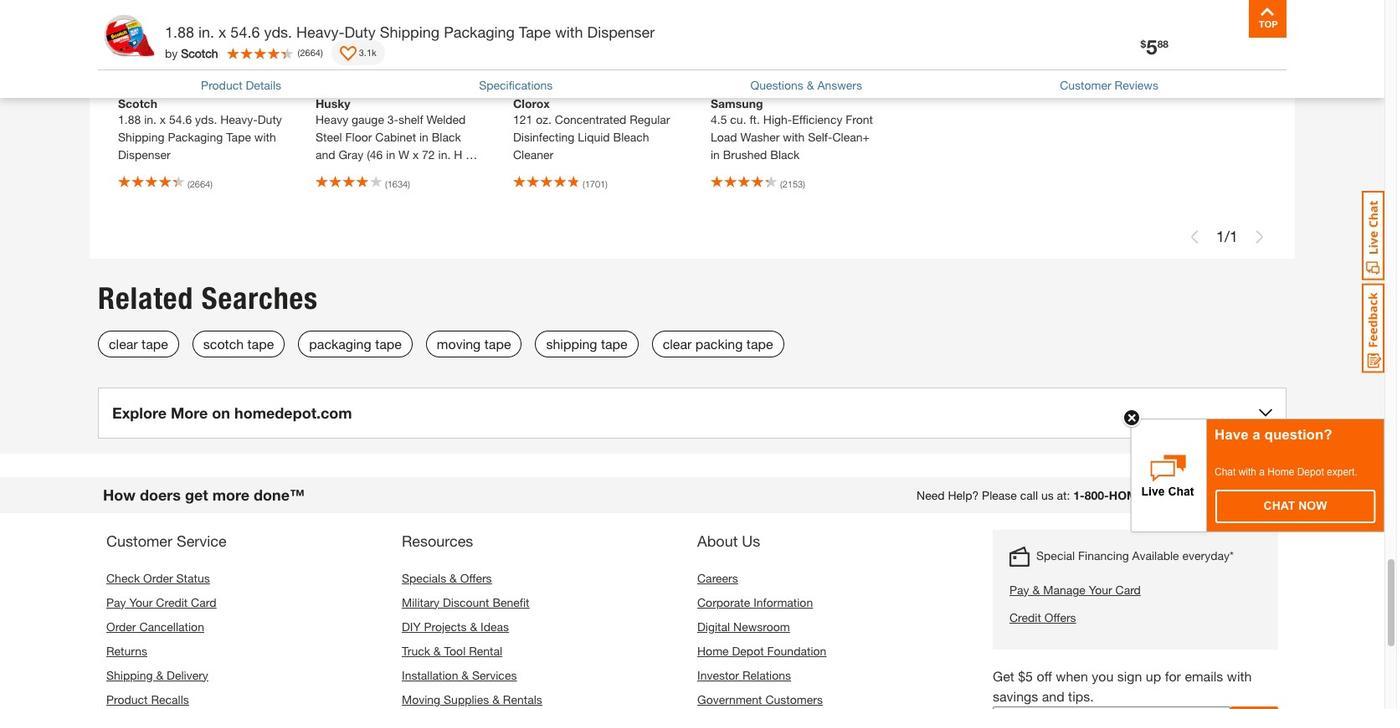 Task type: vqa. For each thing, say whether or not it's contained in the screenshot.


Task type: describe. For each thing, give the bounding box(es) containing it.
get
[[993, 668, 1014, 684]]

customer for customer service
[[106, 531, 172, 550]]

0 vertical spatial 54.6
[[231, 23, 260, 41]]

offers inside credit offers link
[[1045, 610, 1076, 624]]

scotch 1.88 in. x 54.6 yds. heavy-duty shipping packaging tape with dispenser
[[118, 96, 282, 161]]

home depot foundation
[[697, 643, 827, 658]]

heavy gauge 3-shelf welded steel floor cabinet in black and gray (46 in w x 72 in. h x 24 in. d) image
[[307, 0, 491, 84]]

pay & manage your card link
[[1010, 581, 1234, 598]]

0 horizontal spatial home
[[697, 643, 729, 658]]

truck
[[402, 643, 430, 658]]

benefit
[[493, 595, 529, 609]]

questions
[[750, 78, 803, 92]]

pay for pay your credit card
[[106, 595, 126, 609]]

efficiency
[[792, 112, 842, 126]]

1 horizontal spatial card
[[1115, 582, 1141, 597]]

corporate information
[[697, 595, 813, 609]]

samsung 4.5 cu. ft. high-efficiency front load washer with self-clean+ in brushed black
[[711, 96, 873, 161]]

tape for moving tape
[[484, 335, 511, 351]]

packaging tape
[[309, 335, 402, 351]]

doers
[[140, 485, 181, 504]]

this is the last slide image
[[1253, 230, 1267, 243]]

1 horizontal spatial home
[[1268, 466, 1295, 478]]

searches
[[202, 280, 318, 316]]

clear packing tape link
[[652, 330, 784, 357]]

depot
[[1150, 488, 1190, 502]]

financing
[[1078, 548, 1129, 562]]

moving tape
[[437, 335, 511, 351]]

manage
[[1043, 582, 1086, 597]]

clear packing tape
[[663, 335, 773, 351]]

tape for packaging tape
[[375, 335, 402, 351]]

careers link
[[697, 571, 738, 585]]

$ 5 88
[[1141, 35, 1169, 59]]

1.88 in. x 54.6 yds. heavy-duty shipping packaging tape with dispenser
[[165, 23, 655, 41]]

( for samsung 4.5 cu. ft. high-efficiency front load washer with self-clean+ in brushed black
[[780, 178, 782, 189]]

54.6 inside scotch 1.88 in. x 54.6 yds. heavy-duty shipping packaging tape with dispenser
[[169, 112, 192, 126]]

ft.
[[750, 112, 760, 126]]

military
[[402, 595, 440, 609]]

about us
[[697, 531, 760, 550]]

( for scotch 1.88 in. x 54.6 yds. heavy-duty shipping packaging tape with dispenser
[[188, 178, 190, 189]]

chat with a home depot expert.
[[1215, 466, 1358, 478]]

scotch tape
[[203, 335, 274, 351]]

explore more on homedepot.com button
[[98, 387, 1287, 438]]

x inside scotch 1.88 in. x 54.6 yds. heavy-duty shipping packaging tape with dispenser
[[160, 112, 166, 126]]

88
[[1157, 38, 1169, 50]]

credit offers
[[1010, 610, 1076, 624]]

explore
[[112, 403, 167, 422]]

please
[[982, 488, 1017, 502]]

need
[[917, 488, 945, 502]]

0 vertical spatial offers
[[460, 571, 492, 585]]

moving
[[402, 692, 440, 706]]

dispenser inside scotch 1.88 in. x 54.6 yds. heavy-duty shipping packaging tape with dispenser
[[118, 147, 171, 161]]

shipping inside scotch 1.88 in. x 54.6 yds. heavy-duty shipping packaging tape with dispenser
[[118, 129, 164, 144]]

5
[[1146, 35, 1157, 59]]

clear for clear packing tape
[[663, 335, 692, 351]]

customer reviews
[[1060, 78, 1159, 92]]

product for product details
[[201, 78, 242, 92]]

bleach
[[613, 129, 649, 144]]

0 horizontal spatial 2664
[[190, 178, 210, 189]]

corporate
[[697, 595, 750, 609]]

shipping tape
[[546, 335, 628, 351]]

foundation
[[767, 643, 827, 658]]

and for gray
[[316, 147, 335, 161]]

) for husky heavy gauge 3-shelf welded steel floor cabinet in black and gray (46 in w x 72 in. h x 24 in. d)
[[408, 178, 410, 189]]

with inside "get $5 off when you sign up for emails with savings and tips."
[[1227, 668, 1252, 684]]

( left display icon
[[298, 47, 300, 58]]

0 horizontal spatial depot
[[732, 643, 764, 658]]

moving supplies & rentals
[[402, 692, 542, 706]]

0 horizontal spatial your
[[129, 595, 153, 609]]

husky
[[316, 96, 350, 110]]

product for product recalls
[[106, 692, 148, 706]]

black inside husky heavy gauge 3-shelf welded steel floor cabinet in black and gray (46 in w x 72 in. h x 24 in. d)
[[432, 129, 461, 144]]

$
[[1141, 38, 1146, 50]]

have
[[1215, 427, 1249, 443]]

6 tape from the left
[[747, 335, 773, 351]]

about
[[697, 531, 738, 550]]

tape for scotch tape
[[247, 335, 274, 351]]

1 horizontal spatial depot
[[1297, 466, 1324, 478]]

(1-
[[1190, 488, 1204, 502]]

for
[[1165, 668, 1181, 684]]

1 vertical spatial a
[[1259, 466, 1265, 478]]

tool
[[444, 643, 466, 658]]

pay your credit card link
[[106, 595, 216, 609]]

special
[[1036, 548, 1075, 562]]

specials & offers
[[402, 571, 492, 585]]

0 horizontal spatial card
[[191, 595, 216, 609]]

clean+
[[832, 129, 870, 144]]

3.1k button
[[331, 40, 385, 65]]

packaging inside scotch 1.88 in. x 54.6 yds. heavy-duty shipping packaging tape with dispenser
[[168, 129, 223, 144]]

1 horizontal spatial packaging
[[444, 23, 515, 41]]

0 horizontal spatial order
[[106, 619, 136, 633]]

/
[[1225, 227, 1230, 245]]

digital
[[697, 619, 730, 633]]

0 vertical spatial shipping
[[380, 23, 440, 41]]

& left ideas
[[470, 619, 477, 633]]

1 / 1
[[1216, 227, 1238, 245]]

tape for shipping tape
[[601, 335, 628, 351]]

0 vertical spatial duty
[[344, 23, 376, 41]]

investor relations
[[697, 668, 791, 682]]

clear tape link
[[98, 330, 179, 357]]

home-
[[1109, 488, 1150, 502]]

call
[[1020, 488, 1038, 502]]

duty inside scotch 1.88 in. x 54.6 yds. heavy-duty shipping packaging tape with dispenser
[[258, 112, 282, 126]]

) left display icon
[[321, 47, 323, 58]]

homedepot.com
[[234, 403, 352, 422]]

digital newsroom
[[697, 619, 790, 633]]

everyday*
[[1182, 548, 1234, 562]]

related
[[98, 280, 194, 316]]

1 horizontal spatial order
[[143, 571, 173, 585]]

tips.
[[1068, 688, 1094, 704]]

questions & answers
[[750, 78, 862, 92]]

3337)
[[1253, 488, 1282, 502]]

reviews
[[1115, 78, 1159, 92]]

rentals
[[503, 692, 542, 706]]

in inside the samsung 4.5 cu. ft. high-efficiency front load washer with self-clean+ in brushed black
[[711, 147, 720, 161]]

yds. inside scotch 1.88 in. x 54.6 yds. heavy-duty shipping packaging tape with dispenser
[[195, 112, 217, 126]]

installation & services
[[402, 668, 517, 682]]

1 horizontal spatial heavy-
[[296, 23, 344, 41]]

cancellation
[[139, 619, 204, 633]]

466-
[[1228, 488, 1253, 502]]

& for pay & manage your card
[[1033, 582, 1040, 597]]

1 horizontal spatial scotch
[[181, 46, 218, 60]]

1 horizontal spatial yds.
[[264, 23, 292, 41]]

0 horizontal spatial in
[[386, 147, 395, 161]]

chat now link
[[1216, 491, 1375, 523]]

x right the "w" at top left
[[413, 147, 419, 161]]

order cancellation link
[[106, 619, 204, 633]]

get $5 off when you sign up for emails with savings and tips.
[[993, 668, 1252, 704]]

this is the first slide image
[[1188, 230, 1201, 243]]

x up the product details
[[219, 23, 226, 41]]

scotch tape link
[[192, 330, 285, 357]]

pay for pay & manage your card
[[1010, 582, 1029, 597]]

government
[[697, 692, 762, 706]]

military discount benefit link
[[402, 595, 529, 609]]

1 800- from the left
[[1085, 488, 1109, 502]]

customer for customer reviews
[[1060, 78, 1111, 92]]

careers
[[697, 571, 738, 585]]

black inside the samsung 4.5 cu. ft. high-efficiency front load washer with self-clean+ in brushed black
[[770, 147, 800, 161]]

now
[[1299, 499, 1327, 513]]

truck & tool rental link
[[402, 643, 502, 658]]

1 vertical spatial ( 2664 )
[[188, 178, 212, 189]]

display image
[[340, 46, 356, 63]]

discount
[[443, 595, 489, 609]]

1 horizontal spatial tape
[[519, 23, 551, 41]]



Task type: locate. For each thing, give the bounding box(es) containing it.
you
[[1092, 668, 1114, 684]]

high-
[[763, 112, 792, 126]]

1 tape from the left
[[142, 335, 168, 351]]

1 vertical spatial 1.88
[[118, 112, 141, 126]]

your down financing
[[1089, 582, 1112, 597]]

clear down related in the top left of the page
[[109, 335, 138, 351]]

offers up discount
[[460, 571, 492, 585]]

( down the samsung 4.5 cu. ft. high-efficiency front load washer with self-clean+ in brushed black
[[780, 178, 782, 189]]

x right h
[[466, 147, 472, 161]]

0 vertical spatial heavy-
[[296, 23, 344, 41]]

0 vertical spatial yds.
[[264, 23, 292, 41]]

1 vertical spatial 2664
[[190, 178, 210, 189]]

0 vertical spatial black
[[432, 129, 461, 144]]

54.6 down by
[[169, 112, 192, 126]]

0 vertical spatial 2664
[[300, 47, 321, 58]]

1.88 up by
[[165, 23, 194, 41]]

heavy
[[316, 112, 348, 126]]

x down by
[[160, 112, 166, 126]]

3.1k
[[359, 47, 376, 58]]

4.5 cu. ft. high-efficiency front load washer with self-clean+ in brushed black image
[[702, 0, 887, 84]]

heavy- up display icon
[[296, 23, 344, 41]]

1 horizontal spatial 2664
[[300, 47, 321, 58]]

(46
[[367, 147, 383, 161]]

0 horizontal spatial customer
[[106, 531, 172, 550]]

& for questions & answers
[[807, 78, 814, 92]]

installation
[[402, 668, 458, 682]]

at:
[[1057, 488, 1070, 502]]

product left details
[[201, 78, 242, 92]]

special financing available everyday*
[[1036, 548, 1234, 562]]

service
[[177, 531, 227, 550]]

black down welded
[[432, 129, 461, 144]]

0 horizontal spatial duty
[[258, 112, 282, 126]]

tape right the packaging
[[375, 335, 402, 351]]

offers down manage
[[1045, 610, 1076, 624]]

2664 down scotch 1.88 in. x 54.6 yds. heavy-duty shipping packaging tape with dispenser
[[190, 178, 210, 189]]

black
[[432, 129, 461, 144], [770, 147, 800, 161]]

d)
[[348, 165, 359, 179]]

& down "services" on the bottom left of the page
[[492, 692, 500, 706]]

us
[[1041, 488, 1054, 502]]

1 horizontal spatial ( 2664 )
[[298, 47, 323, 58]]

0 horizontal spatial and
[[316, 147, 335, 161]]

concentrated
[[555, 112, 626, 126]]

in
[[419, 129, 428, 144], [386, 147, 395, 161], [711, 147, 720, 161]]

& for installation & services
[[462, 668, 469, 682]]

duty down details
[[258, 112, 282, 126]]

savings
[[993, 688, 1038, 704]]

1 vertical spatial product
[[106, 692, 148, 706]]

product image image
[[102, 8, 157, 63]]

& up recalls at the bottom left
[[156, 668, 163, 682]]

product details
[[201, 78, 281, 92]]

1 vertical spatial packaging
[[168, 129, 223, 144]]

specifications button
[[479, 76, 553, 94], [479, 76, 553, 94]]

0 horizontal spatial 800-
[[1085, 488, 1109, 502]]

depot up investor relations link
[[732, 643, 764, 658]]

credit down pay & manage your card
[[1010, 610, 1041, 624]]

1.88 down product image
[[118, 112, 141, 126]]

1 horizontal spatial and
[[1042, 688, 1065, 704]]

0 vertical spatial and
[[316, 147, 335, 161]]

1.88 inside scotch 1.88 in. x 54.6 yds. heavy-duty shipping packaging tape with dispenser
[[118, 112, 141, 126]]

0 vertical spatial ( 2664 )
[[298, 47, 323, 58]]

product down shipping & delivery link
[[106, 692, 148, 706]]

depot left expert.
[[1297, 466, 1324, 478]]

and for tips.
[[1042, 688, 1065, 704]]

1 left this is the last slide image
[[1230, 227, 1238, 245]]

in. inside scotch 1.88 in. x 54.6 yds. heavy-duty shipping packaging tape with dispenser
[[144, 112, 156, 126]]

0 horizontal spatial 1.88
[[118, 112, 141, 126]]

2 horizontal spatial in
[[711, 147, 720, 161]]

answers
[[817, 78, 862, 92]]

specials
[[402, 571, 446, 585]]

( 2664 ) down scotch 1.88 in. x 54.6 yds. heavy-duty shipping packaging tape with dispenser
[[188, 178, 212, 189]]

home up the 3337)
[[1268, 466, 1295, 478]]

liquid
[[578, 129, 610, 144]]

1 vertical spatial tape
[[226, 129, 251, 144]]

& up military discount benefit link
[[450, 571, 457, 585]]

0 horizontal spatial offers
[[460, 571, 492, 585]]

off
[[1037, 668, 1052, 684]]

5 tape from the left
[[601, 335, 628, 351]]

0 horizontal spatial 54.6
[[169, 112, 192, 126]]

& left tool
[[434, 643, 441, 658]]

washer
[[740, 129, 780, 144]]

( down scotch 1.88 in. x 54.6 yds. heavy-duty shipping packaging tape with dispenser
[[188, 178, 190, 189]]

2 vertical spatial shipping
[[106, 668, 153, 682]]

& left answers
[[807, 78, 814, 92]]

0 horizontal spatial scotch
[[118, 96, 157, 110]]

1.88 in. x 54.6 yds. heavy-duty shipping packaging tape with dispenser image
[[110, 0, 294, 84]]

details
[[246, 78, 281, 92]]

2 1 from the left
[[1230, 227, 1238, 245]]

0 horizontal spatial 1
[[1216, 227, 1225, 245]]

0 vertical spatial scotch
[[181, 46, 218, 60]]

) for clorox 121 oz. concentrated regular disinfecting liquid bleach cleaner
[[605, 178, 608, 189]]

1 horizontal spatial product
[[201, 78, 242, 92]]

a right have
[[1253, 427, 1261, 443]]

tape up specifications
[[519, 23, 551, 41]]

1 clear from the left
[[109, 335, 138, 351]]

scotch inside scotch 1.88 in. x 54.6 yds. heavy-duty shipping packaging tape with dispenser
[[118, 96, 157, 110]]

1 vertical spatial depot
[[732, 643, 764, 658]]

tape inside scotch 1.88 in. x 54.6 yds. heavy-duty shipping packaging tape with dispenser
[[226, 129, 251, 144]]

tape right moving
[[484, 335, 511, 351]]

a up the 3337)
[[1259, 466, 1265, 478]]

1 vertical spatial duty
[[258, 112, 282, 126]]

2 800- from the left
[[1204, 488, 1228, 502]]

in down load
[[711, 147, 720, 161]]

72
[[422, 147, 435, 161]]

your
[[1089, 582, 1112, 597], [129, 595, 153, 609]]

1
[[1216, 227, 1225, 245], [1230, 227, 1238, 245]]

0 vertical spatial credit
[[156, 595, 188, 609]]

newsroom
[[733, 619, 790, 633]]

disinfecting
[[513, 129, 575, 144]]

packaging tape link
[[298, 330, 413, 357]]

& left manage
[[1033, 582, 1040, 597]]

1 vertical spatial credit
[[1010, 610, 1041, 624]]

& for specials & offers
[[450, 571, 457, 585]]

digital newsroom link
[[697, 619, 790, 633]]

0 vertical spatial customer
[[1060, 78, 1111, 92]]

tape right the scotch
[[247, 335, 274, 351]]

1 horizontal spatial dispenser
[[587, 23, 655, 41]]

0 horizontal spatial packaging
[[168, 129, 223, 144]]

1 vertical spatial shipping
[[118, 129, 164, 144]]

2664 left display icon
[[300, 47, 321, 58]]

packaging down the product details
[[168, 129, 223, 144]]

how
[[103, 485, 136, 504]]

in left the "w" at top left
[[386, 147, 395, 161]]

1 horizontal spatial 1.88
[[165, 23, 194, 41]]

4 tape from the left
[[484, 335, 511, 351]]

your up order cancellation
[[129, 595, 153, 609]]

x
[[219, 23, 226, 41], [160, 112, 166, 126], [413, 147, 419, 161], [466, 147, 472, 161]]

1 horizontal spatial pay
[[1010, 582, 1029, 597]]

0 horizontal spatial dispenser
[[118, 147, 171, 161]]

clear for clear tape
[[109, 335, 138, 351]]

clear inside clear tape link
[[109, 335, 138, 351]]

have a question?
[[1215, 427, 1333, 443]]

2 clear from the left
[[663, 335, 692, 351]]

pay down check
[[106, 595, 126, 609]]

offers
[[460, 571, 492, 585], [1045, 610, 1076, 624]]

( for husky heavy gauge 3-shelf welded steel floor cabinet in black and gray (46 in w x 72 in. h x 24 in. d)
[[385, 178, 387, 189]]

brushed
[[723, 147, 767, 161]]

$5
[[1018, 668, 1033, 684]]

order up pay your credit card link
[[143, 571, 173, 585]]

1 horizontal spatial customer
[[1060, 78, 1111, 92]]

54.6 up the product details
[[231, 23, 260, 41]]

800- right at:
[[1085, 488, 1109, 502]]

3-
[[387, 112, 399, 126]]

1 vertical spatial scotch
[[118, 96, 157, 110]]

1 vertical spatial dispenser
[[118, 147, 171, 161]]

1 horizontal spatial credit
[[1010, 610, 1041, 624]]

top button
[[1249, 0, 1287, 38]]

diy
[[402, 619, 421, 633]]

military discount benefit
[[402, 595, 529, 609]]

1 vertical spatial 54.6
[[169, 112, 192, 126]]

0 vertical spatial dispenser
[[587, 23, 655, 41]]

yds.
[[264, 23, 292, 41], [195, 112, 217, 126]]

chat
[[1215, 466, 1236, 478]]

pay
[[1010, 582, 1029, 597], [106, 595, 126, 609]]

0 vertical spatial 1.88
[[165, 23, 194, 41]]

0 vertical spatial order
[[143, 571, 173, 585]]

0 horizontal spatial ( 2664 )
[[188, 178, 212, 189]]

1 horizontal spatial clear
[[663, 335, 692, 351]]

expert.
[[1327, 466, 1358, 478]]

delivery
[[167, 668, 208, 682]]

& for truck & tool rental
[[434, 643, 441, 658]]

feedback link image
[[1362, 283, 1385, 373]]

) down scotch 1.88 in. x 54.6 yds. heavy-duty shipping packaging tape with dispenser
[[210, 178, 212, 189]]

0 vertical spatial product
[[201, 78, 242, 92]]

1 vertical spatial yds.
[[195, 112, 217, 126]]

yds. up details
[[264, 23, 292, 41]]

pay up credit offers
[[1010, 582, 1029, 597]]

product
[[201, 78, 242, 92], [106, 692, 148, 706]]

relations
[[742, 668, 791, 682]]

) for samsung 4.5 cu. ft. high-efficiency front load washer with self-clean+ in brushed black
[[803, 178, 805, 189]]

0 horizontal spatial product
[[106, 692, 148, 706]]

0 horizontal spatial heavy-
[[220, 112, 258, 126]]

0 horizontal spatial tape
[[226, 129, 251, 144]]

packaging up specifications
[[444, 23, 515, 41]]

investor
[[697, 668, 739, 682]]

& for shipping & delivery
[[156, 668, 163, 682]]

customer up check
[[106, 531, 172, 550]]

0 horizontal spatial clear
[[109, 335, 138, 351]]

0 horizontal spatial credit
[[156, 595, 188, 609]]

card up credit offers link
[[1115, 582, 1141, 597]]

and up 24 at the left top
[[316, 147, 335, 161]]

truck & tool rental
[[402, 643, 502, 658]]

2 tape from the left
[[247, 335, 274, 351]]

121 oz. concentrated regular disinfecting liquid bleach cleaner image
[[505, 0, 689, 84]]

4.5
[[711, 112, 727, 126]]

) down the samsung 4.5 cu. ft. high-efficiency front load washer with self-clean+ in brushed black
[[803, 178, 805, 189]]

0 horizontal spatial pay
[[106, 595, 126, 609]]

( down liquid
[[583, 178, 585, 189]]

1701
[[585, 178, 605, 189]]

1 horizontal spatial 800-
[[1204, 488, 1228, 502]]

explore more on homedepot.com
[[112, 403, 352, 422]]

when
[[1056, 668, 1088, 684]]

1 horizontal spatial 1
[[1230, 227, 1238, 245]]

800- down chat
[[1204, 488, 1228, 502]]

1 horizontal spatial black
[[770, 147, 800, 161]]

clear inside clear packing tape link
[[663, 335, 692, 351]]

1 vertical spatial order
[[106, 619, 136, 633]]

customer
[[1060, 78, 1111, 92], [106, 531, 172, 550]]

pay your credit card
[[106, 595, 216, 609]]

tape down the product details
[[226, 129, 251, 144]]

home down digital
[[697, 643, 729, 658]]

sign
[[1117, 668, 1142, 684]]

1 horizontal spatial in
[[419, 129, 428, 144]]

0 vertical spatial home
[[1268, 466, 1295, 478]]

0 horizontal spatial black
[[432, 129, 461, 144]]

clear left packing in the top of the page
[[663, 335, 692, 351]]

w
[[399, 147, 409, 161]]

yds. down the product details
[[195, 112, 217, 126]]

specifications
[[479, 78, 553, 92]]

returns link
[[106, 643, 147, 658]]

heavy- inside scotch 1.88 in. x 54.6 yds. heavy-duty shipping packaging tape with dispenser
[[220, 112, 258, 126]]

Enter Email Address text field
[[993, 706, 1231, 709]]

1 horizontal spatial offers
[[1045, 610, 1076, 624]]

0 vertical spatial depot
[[1297, 466, 1324, 478]]

load
[[711, 129, 737, 144]]

a
[[1253, 427, 1261, 443], [1259, 466, 1265, 478]]

0 vertical spatial a
[[1253, 427, 1261, 443]]

and inside "get $5 off when you sign up for emails with savings and tips."
[[1042, 688, 1065, 704]]

1-
[[1073, 488, 1085, 502]]

black up 2153 at the top right
[[770, 147, 800, 161]]

1 vertical spatial offers
[[1045, 610, 1076, 624]]

1 vertical spatial customer
[[106, 531, 172, 550]]

1 horizontal spatial duty
[[344, 23, 376, 41]]

heavy- down the product details
[[220, 112, 258, 126]]

credit up cancellation
[[156, 595, 188, 609]]

scotch right by
[[181, 46, 218, 60]]

self-
[[808, 129, 832, 144]]

floor
[[345, 129, 372, 144]]

1 1 from the left
[[1216, 227, 1225, 245]]

0 vertical spatial packaging
[[444, 23, 515, 41]]

question?
[[1265, 427, 1333, 443]]

packaging
[[444, 23, 515, 41], [168, 129, 223, 144]]

moving
[[437, 335, 481, 351]]

gauge
[[352, 112, 384, 126]]

with inside scotch 1.88 in. x 54.6 yds. heavy-duty shipping packaging tape with dispenser
[[254, 129, 276, 144]]

with inside the samsung 4.5 cu. ft. high-efficiency front load washer with self-clean+ in brushed black
[[783, 129, 805, 144]]

1 vertical spatial heavy-
[[220, 112, 258, 126]]

( for clorox 121 oz. concentrated regular disinfecting liquid bleach cleaner
[[583, 178, 585, 189]]

& up supplies
[[462, 668, 469, 682]]

scotch down product image
[[118, 96, 157, 110]]

1 vertical spatial black
[[770, 147, 800, 161]]

government customers link
[[697, 692, 823, 706]]

live chat image
[[1362, 191, 1385, 280]]

tape down related in the top left of the page
[[142, 335, 168, 351]]

) down liquid
[[605, 178, 608, 189]]

0 vertical spatial tape
[[519, 23, 551, 41]]

government customers
[[697, 692, 823, 706]]

more
[[212, 485, 249, 504]]

product details button
[[201, 76, 281, 94], [201, 76, 281, 94]]

duty up 3.1k
[[344, 23, 376, 41]]

( 2664 ) left display icon
[[298, 47, 323, 58]]

tape right shipping
[[601, 335, 628, 351]]

1 horizontal spatial your
[[1089, 582, 1112, 597]]

1 vertical spatial and
[[1042, 688, 1065, 704]]

check
[[106, 571, 140, 585]]

0 horizontal spatial yds.
[[195, 112, 217, 126]]

cleaner
[[513, 147, 554, 161]]

up
[[1146, 668, 1161, 684]]

credit
[[156, 595, 188, 609], [1010, 610, 1041, 624]]

steel
[[316, 129, 342, 144]]

check order status
[[106, 571, 210, 585]]

1 horizontal spatial 54.6
[[231, 23, 260, 41]]

customer left reviews
[[1060, 78, 1111, 92]]

800-
[[1085, 488, 1109, 502], [1204, 488, 1228, 502]]

( 2153 )
[[780, 178, 805, 189]]

( right d)
[[385, 178, 387, 189]]

1 right this is the first slide 'icon' at the right of page
[[1216, 227, 1225, 245]]

order up returns
[[106, 619, 136, 633]]

tape right packing in the top of the page
[[747, 335, 773, 351]]

) for scotch 1.88 in. x 54.6 yds. heavy-duty shipping packaging tape with dispenser
[[210, 178, 212, 189]]

product recalls
[[106, 692, 189, 706]]

and down off
[[1042, 688, 1065, 704]]

card down status
[[191, 595, 216, 609]]

and inside husky heavy gauge 3-shelf welded steel floor cabinet in black and gray (46 in w x 72 in. h x 24 in. d)
[[316, 147, 335, 161]]

tape for clear tape
[[142, 335, 168, 351]]

121
[[513, 112, 533, 126]]

returns
[[106, 643, 147, 658]]

3 tape from the left
[[375, 335, 402, 351]]

in up '72'
[[419, 129, 428, 144]]

1 vertical spatial home
[[697, 643, 729, 658]]

home depot foundation link
[[697, 643, 827, 658]]

) down the "w" at top left
[[408, 178, 410, 189]]



